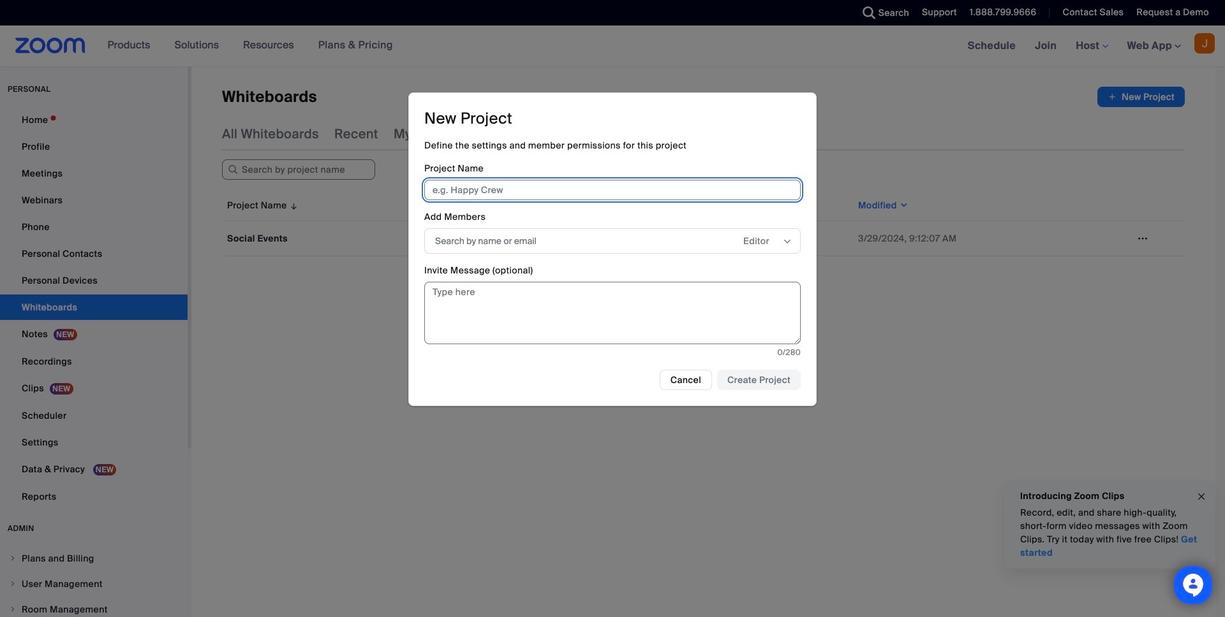 Task type: vqa. For each thing, say whether or not it's contained in the screenshot.
Search by name or email,Search by name or email 'text field'
yes



Task type: describe. For each thing, give the bounding box(es) containing it.
show options image
[[783, 237, 793, 247]]

add image
[[1108, 91, 1117, 103]]

close image
[[1197, 490, 1207, 505]]

tabs of all whiteboard page tab list
[[222, 117, 780, 151]]

Search by name or email,Search by name or email text field
[[435, 232, 717, 251]]

e.g. Happy Crew text field
[[425, 180, 801, 201]]

meetings navigation
[[959, 26, 1226, 67]]



Task type: locate. For each thing, give the bounding box(es) containing it.
edit project image
[[1133, 233, 1154, 245]]

Invite Message (optional) text field
[[425, 282, 801, 345]]

banner
[[0, 26, 1226, 67]]

heading
[[425, 109, 513, 128]]

application
[[222, 190, 1195, 266]]

personal menu menu
[[0, 107, 188, 511]]

product information navigation
[[98, 26, 403, 66]]

admin menu menu
[[0, 547, 188, 618]]

dialog
[[409, 93, 817, 407]]

arrow down image
[[287, 198, 299, 213]]

Search text field
[[222, 160, 375, 180]]



